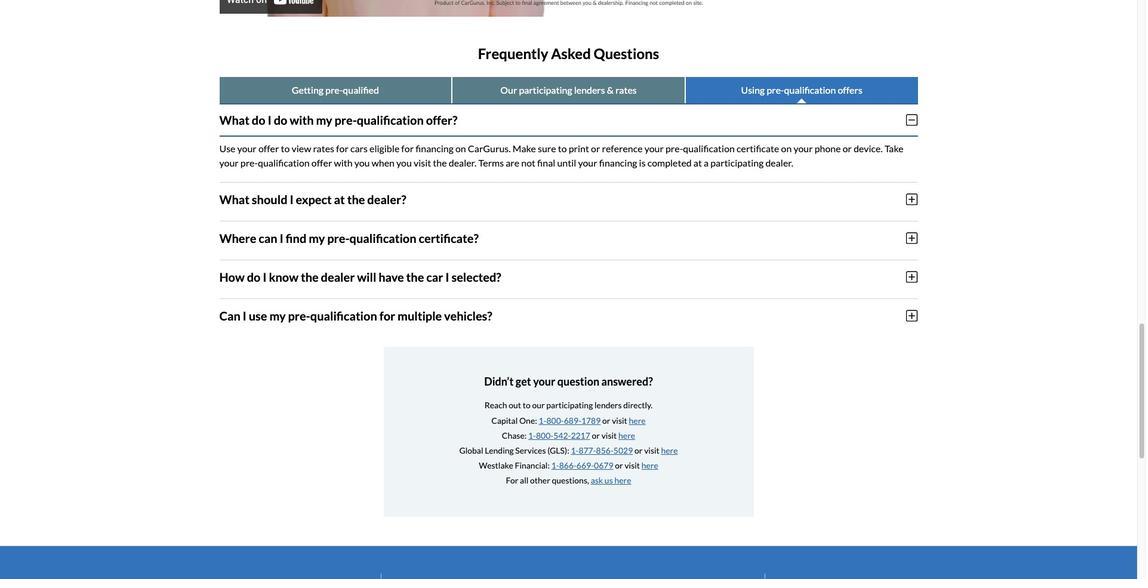 Task type: describe. For each thing, give the bounding box(es) containing it.
final
[[537, 157, 555, 168]]

participating inside button
[[519, 84, 572, 95]]

pre- up should
[[240, 157, 258, 168]]

until
[[557, 157, 576, 168]]

877-
[[579, 445, 596, 455]]

1- right the one:
[[539, 415, 547, 425]]

are
[[506, 157, 520, 168]]

using pre-qualification offers button
[[686, 77, 918, 103]]

use your offer to view rates for cars eligible for financing on cargurus. make sure to print or reference your pre-qualification certificate on your phone or device. take your pre-qualification offer with you when you visit the dealer. terms are not final until your financing is completed at a participating dealer.
[[219, 143, 904, 168]]

questions
[[594, 45, 659, 62]]

pre- inside 'dropdown button'
[[335, 113, 357, 127]]

how do i know the dealer will have the car i selected?
[[219, 270, 501, 284]]

689-
[[564, 415, 581, 425]]

frequently asked questions
[[478, 45, 659, 62]]

offers
[[838, 84, 863, 95]]

using
[[741, 84, 765, 95]]

car
[[426, 270, 443, 284]]

minus square image
[[906, 113, 918, 126]]

where can i find my pre-qualification certificate?
[[219, 231, 479, 245]]

will
[[357, 270, 376, 284]]

know
[[269, 270, 299, 284]]

&
[[607, 84, 614, 95]]

dealer?
[[367, 192, 406, 206]]

to inside reach out to our participating lenders directly. capital one: 1-800-689-1789 or visit here chase: 1-800-542-2217 or visit here global lending services (gls): 1-877-856-5029 or visit here westlake financial: 1-866-669-0679 or visit here for all other questions, ask us here
[[523, 400, 531, 410]]

1789
[[581, 415, 601, 425]]

0 vertical spatial 800-
[[547, 415, 564, 425]]

your right use
[[237, 143, 257, 154]]

qualification down dealer
[[310, 309, 377, 323]]

frequently
[[478, 45, 548, 62]]

1 on from the left
[[455, 143, 466, 154]]

phone
[[815, 143, 841, 154]]

0 horizontal spatial financing
[[416, 143, 454, 154]]

device.
[[854, 143, 883, 154]]

669-
[[577, 460, 594, 471]]

what for what do i do with my pre-qualification offer?
[[219, 113, 250, 127]]

0 vertical spatial offer
[[258, 143, 279, 154]]

use
[[219, 143, 236, 154]]

for
[[506, 475, 518, 486]]

at inside button
[[334, 192, 345, 206]]

rates inside use your offer to view rates for cars eligible for financing on cargurus. make sure to print or reference your pre-qualification certificate on your phone or device. take your pre-qualification offer with you when you visit the dealer. terms are not final until your financing is completed at a participating dealer.
[[313, 143, 334, 154]]

1 vertical spatial offer
[[312, 157, 332, 168]]

financial:
[[515, 460, 550, 471]]

our participating lenders & rates
[[500, 84, 637, 95]]

lending
[[485, 445, 514, 455]]

here up 5029
[[619, 430, 635, 440]]

856-
[[596, 445, 614, 455]]

here down directly.
[[629, 415, 646, 425]]

your down use
[[219, 157, 239, 168]]

2 dealer. from the left
[[766, 157, 794, 168]]

us
[[605, 475, 613, 486]]

dealer
[[321, 270, 355, 284]]

5029
[[614, 445, 633, 455]]

plus square image for have
[[906, 270, 918, 283]]

2 vertical spatial my
[[269, 309, 286, 323]]

a
[[704, 157, 709, 168]]

qualification down dealer?
[[350, 231, 416, 245]]

multiple
[[398, 309, 442, 323]]

visit down 5029
[[625, 460, 640, 471]]

print
[[569, 143, 589, 154]]

visit inside use your offer to view rates for cars eligible for financing on cargurus. make sure to print or reference your pre-qualification certificate on your phone or device. take your pre-qualification offer with you when you visit the dealer. terms are not final until your financing is completed at a participating dealer.
[[414, 157, 431, 168]]

2 horizontal spatial for
[[401, 143, 414, 154]]

1 horizontal spatial financing
[[599, 157, 637, 168]]

1-866-669-0679 link
[[551, 460, 613, 471]]

the left dealer?
[[347, 192, 365, 206]]

westlake
[[479, 460, 513, 471]]

your down the "print"
[[578, 157, 597, 168]]

when
[[372, 157, 395, 168]]

getting
[[292, 84, 324, 95]]

1 dealer. from the left
[[449, 157, 477, 168]]

2 you from the left
[[396, 157, 412, 168]]

here link for 1-866-669-0679
[[642, 460, 658, 471]]

the left car
[[406, 270, 424, 284]]

using pre-qualification offers tab panel
[[219, 103, 918, 337]]

with inside use your offer to view rates for cars eligible for financing on cargurus. make sure to print or reference your pre-qualification certificate on your phone or device. take your pre-qualification offer with you when you visit the dealer. terms are not final until your financing is completed at a participating dealer.
[[334, 157, 353, 168]]

or right 5029
[[635, 445, 643, 455]]

reach
[[485, 400, 507, 410]]

question
[[557, 375, 599, 388]]

answered?
[[602, 375, 653, 388]]

1-800-689-1789 link
[[539, 415, 601, 425]]

getting pre-qualified
[[292, 84, 379, 95]]

1- down the (gls):
[[551, 460, 559, 471]]

expect
[[296, 192, 332, 206]]

asked
[[551, 45, 591, 62]]

ask
[[591, 475, 603, 486]]

866-
[[559, 460, 577, 471]]

1- up the services
[[528, 430, 536, 440]]

0679
[[594, 460, 613, 471]]

can i use my pre-qualification for multiple vehicles? button
[[219, 299, 918, 332]]

i for do
[[268, 113, 272, 127]]

our
[[532, 400, 545, 410]]

where
[[219, 231, 256, 245]]

with inside 'dropdown button'
[[290, 113, 314, 127]]

our
[[500, 84, 517, 95]]

capital
[[492, 415, 518, 425]]

1-877-856-5029 link
[[571, 445, 633, 455]]

offer?
[[426, 113, 458, 127]]

reference
[[602, 143, 643, 154]]

eligible
[[370, 143, 400, 154]]

or right 1789
[[602, 415, 610, 425]]

plus square image for certificate?
[[906, 232, 918, 245]]

can i use my pre-qualification for multiple vehicles?
[[219, 309, 492, 323]]

pre- right using
[[767, 84, 784, 95]]

2 horizontal spatial to
[[558, 143, 567, 154]]

how do i know the dealer will have the car i selected? button
[[219, 260, 918, 294]]

reach out to our participating lenders directly. capital one: 1-800-689-1789 or visit here chase: 1-800-542-2217 or visit here global lending services (gls): 1-877-856-5029 or visit here westlake financial: 1-866-669-0679 or visit here for all other questions, ask us here
[[459, 400, 678, 486]]

here link for 1-877-856-5029
[[661, 445, 678, 455]]

2217
[[571, 430, 590, 440]]

frequently asked questions tab list
[[219, 77, 918, 103]]

cars
[[350, 143, 368, 154]]

sure
[[538, 143, 556, 154]]

chase:
[[502, 430, 527, 440]]

have
[[379, 270, 404, 284]]

participating inside reach out to our participating lenders directly. capital one: 1-800-689-1789 or visit here chase: 1-800-542-2217 or visit here global lending services (gls): 1-877-856-5029 or visit here westlake financial: 1-866-669-0679 or visit here for all other questions, ask us here
[[546, 400, 593, 410]]

pre- up dealer
[[327, 231, 350, 245]]

plus square image
[[906, 309, 918, 322]]

take
[[885, 143, 904, 154]]

1- down 2217
[[571, 445, 579, 455]]

ask us here link
[[591, 475, 631, 486]]

i for know
[[263, 270, 267, 284]]



Task type: vqa. For each thing, say whether or not it's contained in the screenshot.
the 669-
yes



Task type: locate. For each thing, give the bounding box(es) containing it.
0 horizontal spatial rates
[[313, 143, 334, 154]]

rates inside button
[[616, 84, 637, 95]]

or right phone
[[843, 143, 852, 154]]

i inside 'dropdown button'
[[268, 113, 272, 127]]

questions,
[[552, 475, 589, 486]]

make
[[513, 143, 536, 154]]

1 horizontal spatial on
[[781, 143, 792, 154]]

do for know
[[247, 270, 261, 284]]

0 horizontal spatial at
[[334, 192, 345, 206]]

offer up expect
[[312, 157, 332, 168]]

using pre-qualification offers
[[741, 84, 863, 95]]

0 vertical spatial financing
[[416, 143, 454, 154]]

services
[[515, 445, 546, 455]]

you right 'when'
[[396, 157, 412, 168]]

to
[[281, 143, 290, 154], [558, 143, 567, 154], [523, 400, 531, 410]]

(gls):
[[548, 445, 569, 455]]

offer
[[258, 143, 279, 154], [312, 157, 332, 168]]

2 plus square image from the top
[[906, 232, 918, 245]]

to up until
[[558, 143, 567, 154]]

directly.
[[623, 400, 653, 410]]

other
[[530, 475, 550, 486]]

here right us
[[615, 475, 631, 486]]

view
[[292, 143, 311, 154]]

here right 5029
[[661, 445, 678, 455]]

financing down reference
[[599, 157, 637, 168]]

qualification inside frequently asked questions tab list
[[784, 84, 836, 95]]

0 vertical spatial rates
[[616, 84, 637, 95]]

your up is
[[645, 143, 664, 154]]

vehicles?
[[444, 309, 492, 323]]

pre- right getting
[[325, 84, 343, 95]]

my right find
[[309, 231, 325, 245]]

didn't get your question answered?
[[484, 375, 653, 388]]

certificate
[[737, 143, 779, 154]]

lenders
[[574, 84, 605, 95], [595, 400, 622, 410]]

0 vertical spatial at
[[694, 157, 702, 168]]

for left multiple
[[379, 309, 395, 323]]

1 vertical spatial lenders
[[595, 400, 622, 410]]

1 you from the left
[[354, 157, 370, 168]]

qualification up "a"
[[683, 143, 735, 154]]

on right certificate
[[781, 143, 792, 154]]

qualification up eligible
[[357, 113, 424, 127]]

certificate?
[[419, 231, 479, 245]]

can
[[259, 231, 277, 245]]

getting pre-qualified button
[[219, 77, 451, 103]]

qualification left offers
[[784, 84, 836, 95]]

get
[[516, 375, 531, 388]]

pre- up cars
[[335, 113, 357, 127]]

for inside button
[[379, 309, 395, 323]]

i
[[268, 113, 272, 127], [290, 192, 294, 206], [280, 231, 283, 245], [263, 270, 267, 284], [446, 270, 449, 284], [243, 309, 247, 323]]

1 vertical spatial with
[[334, 157, 353, 168]]

to right out
[[523, 400, 531, 410]]

can
[[219, 309, 240, 323]]

0 vertical spatial participating
[[519, 84, 572, 95]]

0 vertical spatial what
[[219, 113, 250, 127]]

lenders left &
[[574, 84, 605, 95]]

find
[[286, 231, 307, 245]]

your left phone
[[794, 143, 813, 154]]

global
[[459, 445, 483, 455]]

the down offer?
[[433, 157, 447, 168]]

dealer. down certificate
[[766, 157, 794, 168]]

0 horizontal spatial you
[[354, 157, 370, 168]]

here right 0679 on the bottom right of page
[[642, 460, 658, 471]]

do inside button
[[247, 270, 261, 284]]

dealer.
[[449, 157, 477, 168], [766, 157, 794, 168]]

not
[[521, 157, 536, 168]]

or right 0679 on the bottom right of page
[[615, 460, 623, 471]]

dealer. left the terms
[[449, 157, 477, 168]]

800- up the (gls):
[[536, 430, 554, 440]]

our participating lenders & rates button
[[453, 77, 685, 103]]

here link for 1-800-542-2217
[[619, 430, 635, 440]]

1 horizontal spatial for
[[379, 309, 395, 323]]

how
[[219, 270, 245, 284]]

qualified
[[343, 84, 379, 95]]

cargurus.
[[468, 143, 511, 154]]

one:
[[519, 415, 537, 425]]

qualification inside 'dropdown button'
[[357, 113, 424, 127]]

the
[[433, 157, 447, 168], [347, 192, 365, 206], [301, 270, 319, 284], [406, 270, 424, 284]]

for for multiple
[[379, 309, 395, 323]]

for
[[336, 143, 349, 154], [401, 143, 414, 154], [379, 309, 395, 323]]

i for expect
[[290, 192, 294, 206]]

1 horizontal spatial offer
[[312, 157, 332, 168]]

2 what from the top
[[219, 192, 250, 206]]

visit right 5029
[[644, 445, 660, 455]]

participating right the our
[[519, 84, 572, 95]]

0 vertical spatial my
[[316, 113, 332, 127]]

participating down certificate
[[711, 157, 764, 168]]

for left cars
[[336, 143, 349, 154]]

with down cars
[[334, 157, 353, 168]]

use
[[249, 309, 267, 323]]

to left view
[[281, 143, 290, 154]]

1 horizontal spatial with
[[334, 157, 353, 168]]

for for cars
[[336, 143, 349, 154]]

lenders inside reach out to our participating lenders directly. capital one: 1-800-689-1789 or visit here chase: 1-800-542-2217 or visit here global lending services (gls): 1-877-856-5029 or visit here westlake financial: 1-866-669-0679 or visit here for all other questions, ask us here
[[595, 400, 622, 410]]

on
[[455, 143, 466, 154], [781, 143, 792, 154]]

2 vertical spatial plus square image
[[906, 270, 918, 283]]

1 vertical spatial financing
[[599, 157, 637, 168]]

do
[[252, 113, 265, 127], [274, 113, 287, 127], [247, 270, 261, 284]]

pre-
[[325, 84, 343, 95], [767, 84, 784, 95], [335, 113, 357, 127], [666, 143, 683, 154], [240, 157, 258, 168], [327, 231, 350, 245], [288, 309, 310, 323]]

0 horizontal spatial dealer.
[[449, 157, 477, 168]]

financing
[[416, 143, 454, 154], [599, 157, 637, 168]]

or right 2217
[[592, 430, 600, 440]]

rates
[[616, 84, 637, 95], [313, 143, 334, 154]]

lenders up 1789
[[595, 400, 622, 410]]

what do i do with my pre-qualification offer? button
[[219, 103, 918, 137]]

1 horizontal spatial at
[[694, 157, 702, 168]]

1-
[[539, 415, 547, 425], [528, 430, 536, 440], [571, 445, 579, 455], [551, 460, 559, 471]]

here link right 0679 on the bottom right of page
[[642, 460, 658, 471]]

qualification down view
[[258, 157, 310, 168]]

here link down directly.
[[629, 415, 646, 425]]

what
[[219, 113, 250, 127], [219, 192, 250, 206]]

0 vertical spatial plus square image
[[906, 193, 918, 206]]

financing down offer?
[[416, 143, 454, 154]]

0 horizontal spatial offer
[[258, 143, 279, 154]]

my right use
[[269, 309, 286, 323]]

2 on from the left
[[781, 143, 792, 154]]

at left "a"
[[694, 157, 702, 168]]

rates right &
[[616, 84, 637, 95]]

my down getting pre-qualified button
[[316, 113, 332, 127]]

1 plus square image from the top
[[906, 193, 918, 206]]

what inside 'dropdown button'
[[219, 113, 250, 127]]

1 horizontal spatial to
[[523, 400, 531, 410]]

your right get
[[533, 375, 555, 388]]

my inside 'dropdown button'
[[316, 113, 332, 127]]

plus square image inside the how do i know the dealer will have the car i selected? button
[[906, 270, 918, 283]]

1 horizontal spatial you
[[396, 157, 412, 168]]

2 vertical spatial participating
[[546, 400, 593, 410]]

here link for 1-800-689-1789
[[629, 415, 646, 425]]

1 vertical spatial what
[[219, 192, 250, 206]]

visit right 'when'
[[414, 157, 431, 168]]

here link up 5029
[[619, 430, 635, 440]]

with up view
[[290, 113, 314, 127]]

0 horizontal spatial with
[[290, 113, 314, 127]]

do for do
[[252, 113, 265, 127]]

1 horizontal spatial dealer.
[[766, 157, 794, 168]]

what should i expect at the dealer? button
[[219, 183, 918, 216]]

what should i expect at the dealer?
[[219, 192, 406, 206]]

1-800-542-2217 link
[[528, 430, 590, 440]]

1 what from the top
[[219, 113, 250, 127]]

my
[[316, 113, 332, 127], [309, 231, 325, 245], [269, 309, 286, 323]]

or
[[591, 143, 600, 154], [843, 143, 852, 154], [602, 415, 610, 425], [592, 430, 600, 440], [635, 445, 643, 455], [615, 460, 623, 471]]

542-
[[554, 430, 571, 440]]

selected?
[[452, 270, 501, 284]]

at inside use your offer to view rates for cars eligible for financing on cargurus. make sure to print or reference your pre-qualification certificate on your phone or device. take your pre-qualification offer with you when you visit the dealer. terms are not final until your financing is completed at a participating dealer.
[[694, 157, 702, 168]]

is
[[639, 157, 646, 168]]

1 horizontal spatial rates
[[616, 84, 637, 95]]

participating inside use your offer to view rates for cars eligible for financing on cargurus. make sure to print or reference your pre-qualification certificate on your phone or device. take your pre-qualification offer with you when you visit the dealer. terms are not final until your financing is completed at a participating dealer.
[[711, 157, 764, 168]]

0 horizontal spatial on
[[455, 143, 466, 154]]

1 vertical spatial my
[[309, 231, 325, 245]]

offer left view
[[258, 143, 279, 154]]

what for what should i expect at the dealer?
[[219, 192, 250, 206]]

didn't
[[484, 375, 514, 388]]

1 vertical spatial 800-
[[536, 430, 554, 440]]

visit up 856-
[[602, 430, 617, 440]]

completed
[[648, 157, 692, 168]]

i for find
[[280, 231, 283, 245]]

terms
[[478, 157, 504, 168]]

0 horizontal spatial to
[[281, 143, 290, 154]]

0 horizontal spatial for
[[336, 143, 349, 154]]

1 vertical spatial rates
[[313, 143, 334, 154]]

or right the "print"
[[591, 143, 600, 154]]

rates right view
[[313, 143, 334, 154]]

visit down directly.
[[612, 415, 627, 425]]

what inside button
[[219, 192, 250, 206]]

0 vertical spatial lenders
[[574, 84, 605, 95]]

3 plus square image from the top
[[906, 270, 918, 283]]

what do i do with my pre-qualification offer?
[[219, 113, 458, 127]]

should
[[252, 192, 287, 206]]

lenders inside button
[[574, 84, 605, 95]]

what up use
[[219, 113, 250, 127]]

what left should
[[219, 192, 250, 206]]

1 vertical spatial at
[[334, 192, 345, 206]]

at right expect
[[334, 192, 345, 206]]

plus square image inside where can i find my pre-qualification certificate? button
[[906, 232, 918, 245]]

at
[[694, 157, 702, 168], [334, 192, 345, 206]]

you down cars
[[354, 157, 370, 168]]

0 vertical spatial with
[[290, 113, 314, 127]]

pre- up "completed"
[[666, 143, 683, 154]]

here link right 5029
[[661, 445, 678, 455]]

for right eligible
[[401, 143, 414, 154]]

800- up 1-800-542-2217 link
[[547, 415, 564, 425]]

pre- right use
[[288, 309, 310, 323]]

1 vertical spatial plus square image
[[906, 232, 918, 245]]

visit
[[414, 157, 431, 168], [612, 415, 627, 425], [602, 430, 617, 440], [644, 445, 660, 455], [625, 460, 640, 471]]

on left cargurus.
[[455, 143, 466, 154]]

the inside use your offer to view rates for cars eligible for financing on cargurus. make sure to print or reference your pre-qualification certificate on your phone or device. take your pre-qualification offer with you when you visit the dealer. terms are not final until your financing is completed at a participating dealer.
[[433, 157, 447, 168]]

plus square image inside what should i expect at the dealer? button
[[906, 193, 918, 206]]

1 vertical spatial participating
[[711, 157, 764, 168]]

plus square image
[[906, 193, 918, 206], [906, 232, 918, 245], [906, 270, 918, 283]]

participating up 1-800-689-1789 link
[[546, 400, 593, 410]]

where can i find my pre-qualification certificate? button
[[219, 221, 918, 255]]

the right know at the top
[[301, 270, 319, 284]]



